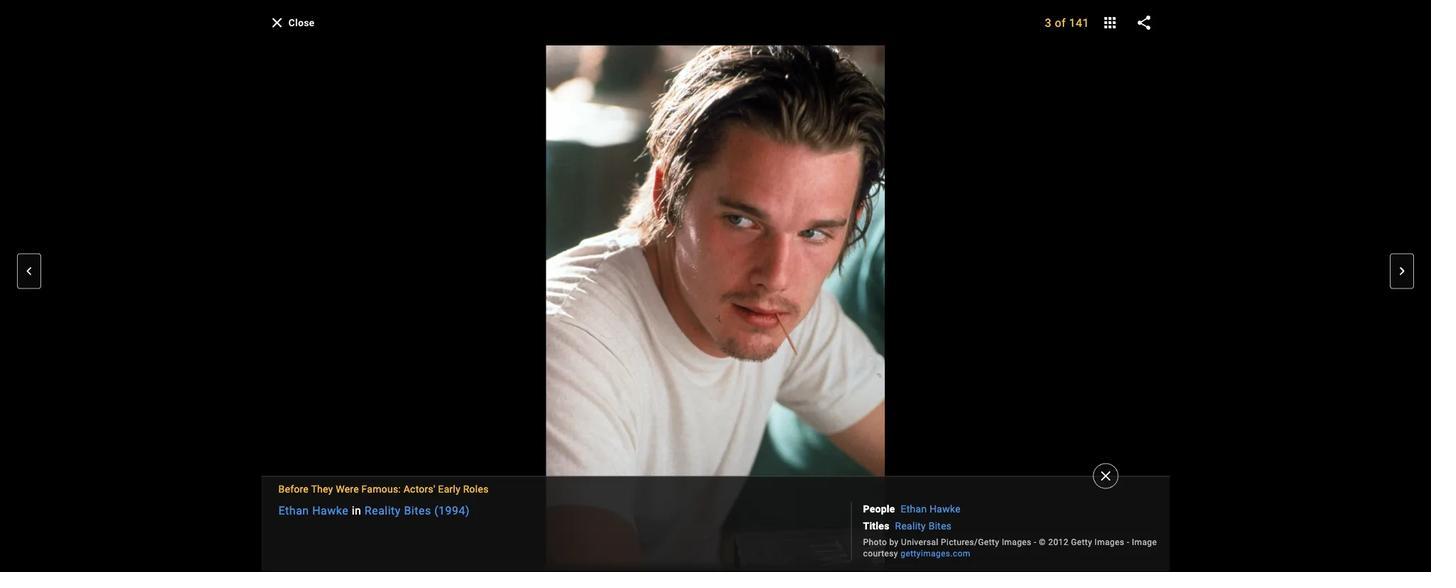 Task type: locate. For each thing, give the bounding box(es) containing it.
next image
[[1394, 263, 1411, 280]]

share on social media image
[[1136, 14, 1153, 31]]

reality
[[365, 505, 401, 518], [896, 521, 926, 533]]

1 vertical spatial reality
[[896, 521, 926, 533]]

0 vertical spatial bites
[[404, 505, 431, 518]]

gettyimages.com link
[[901, 549, 971, 559]]

ethan hawke in reality bites (1994)
[[279, 505, 470, 518]]

ethan hawke link
[[279, 505, 349, 518]]

main content
[[0, 0, 1432, 573]]

people ethan hawke titles reality bites
[[864, 504, 961, 533]]

were
[[336, 484, 359, 496]]

in
[[352, 505, 362, 518]]

main content containing 3 of 141
[[0, 0, 1432, 573]]

hawke up reality bites "button"
[[930, 504, 961, 516]]

they
[[311, 484, 333, 496]]

- left © 2012
[[1034, 538, 1037, 548]]

1 horizontal spatial ethan
[[901, 504, 927, 516]]

0 horizontal spatial hawke
[[312, 505, 349, 518]]

-
[[1034, 538, 1037, 548], [1127, 538, 1130, 548]]

actors'
[[404, 484, 436, 496]]

1 horizontal spatial reality
[[896, 521, 926, 533]]

1 horizontal spatial images
[[1095, 538, 1125, 548]]

bites
[[404, 505, 431, 518], [929, 521, 952, 533]]

1 images from the left
[[1002, 538, 1032, 548]]

ethan up reality bites "button"
[[901, 504, 927, 516]]

ethan
[[901, 504, 927, 516], [279, 505, 309, 518]]

gallery image
[[1102, 14, 1119, 31]]

0 vertical spatial reality
[[365, 505, 401, 518]]

reality down before they were famous: actors' early roles
[[365, 505, 401, 518]]

hawke down they on the left of page
[[312, 505, 349, 518]]

people
[[864, 504, 896, 516]]

universal
[[902, 538, 939, 548]]

images
[[1002, 538, 1032, 548], [1095, 538, 1125, 548]]

ethan down before
[[279, 505, 309, 518]]

bites down actors'
[[404, 505, 431, 518]]

before they were famous: actors' early roles
[[279, 484, 489, 496]]

3 of 141
[[1046, 16, 1090, 29]]

reality inside people ethan hawke titles reality bites
[[896, 521, 926, 533]]

- left "image"
[[1127, 538, 1130, 548]]

0 horizontal spatial bites
[[404, 505, 431, 518]]

close
[[289, 17, 315, 28]]

0 horizontal spatial -
[[1034, 538, 1037, 548]]

reality up universal
[[896, 521, 926, 533]]

2 - from the left
[[1127, 538, 1130, 548]]

1 horizontal spatial -
[[1127, 538, 1130, 548]]

reality bites (1994) link
[[365, 505, 470, 518]]

famous:
[[362, 484, 401, 496]]

ethan inside people ethan hawke titles reality bites
[[901, 504, 927, 516]]

image
[[1132, 538, 1158, 548]]

1 horizontal spatial bites
[[929, 521, 952, 533]]

reality bites button
[[896, 520, 952, 534]]

clear image
[[269, 14, 286, 31]]

1 vertical spatial bites
[[929, 521, 952, 533]]

1 - from the left
[[1034, 538, 1037, 548]]

images right getty on the bottom right of page
[[1095, 538, 1125, 548]]

hawke
[[930, 504, 961, 516], [312, 505, 349, 518]]

close button
[[262, 10, 326, 35]]

bites down ethan hawke button
[[929, 521, 952, 533]]

1 horizontal spatial hawke
[[930, 504, 961, 516]]

images left © 2012
[[1002, 538, 1032, 548]]

0 horizontal spatial images
[[1002, 538, 1032, 548]]

close image
[[1098, 468, 1115, 485]]



Task type: describe. For each thing, give the bounding box(es) containing it.
hawke inside people ethan hawke titles reality bites
[[930, 504, 961, 516]]

of
[[1055, 16, 1067, 29]]

before
[[279, 484, 309, 496]]

pictures/getty
[[941, 538, 1000, 548]]

courtesy
[[864, 549, 899, 559]]

0 horizontal spatial reality
[[365, 505, 401, 518]]

by
[[890, 538, 899, 548]]

2 images from the left
[[1095, 538, 1125, 548]]

early
[[438, 484, 461, 496]]

previous image
[[21, 263, 38, 280]]

© 2012
[[1040, 538, 1069, 548]]

getty
[[1072, 538, 1093, 548]]

(1994)
[[435, 505, 470, 518]]

0 horizontal spatial ethan
[[279, 505, 309, 518]]

bites inside people ethan hawke titles reality bites
[[929, 521, 952, 533]]

photo by universal pictures/getty images - © 2012 getty images - image courtesy
[[864, 538, 1158, 559]]

ethan hawke button
[[901, 503, 961, 517]]

gettyimages.com
[[901, 549, 971, 559]]

141
[[1070, 16, 1090, 29]]

titles
[[864, 521, 890, 533]]

photo
[[864, 538, 887, 548]]

3
[[1046, 16, 1052, 29]]

roles
[[463, 484, 489, 496]]



Task type: vqa. For each thing, say whether or not it's contained in the screenshot.
'Actor,'
no



